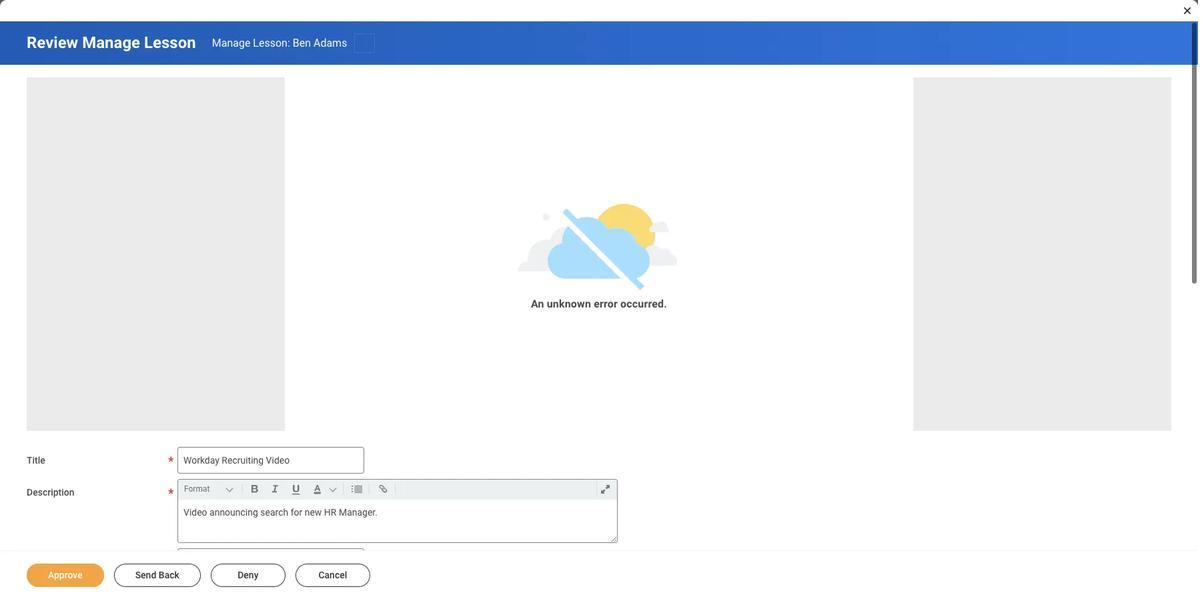 Task type: vqa. For each thing, say whether or not it's contained in the screenshot.
description text field
yes



Task type: locate. For each thing, give the bounding box(es) containing it.
maximize image
[[597, 481, 615, 497]]

Title text field
[[177, 447, 364, 474]]

manage right review
[[82, 33, 140, 52]]

bold image
[[246, 481, 264, 497]]

review manage lesson
[[27, 33, 196, 52]]

deny
[[238, 570, 259, 581]]

manager.
[[339, 507, 378, 518]]

manage lesson: ben adams
[[212, 36, 347, 49]]

video
[[183, 507, 207, 518]]

normal
[[184, 484, 210, 494]]

lesson:
[[253, 36, 290, 49]]

normal button
[[181, 482, 240, 496]]

lesson
[[144, 33, 196, 52]]

manage left the lesson:
[[212, 36, 251, 49]]

review
[[27, 33, 78, 52]]

link image
[[374, 481, 392, 497]]

occurred.
[[621, 298, 667, 310]]

approve button
[[27, 564, 104, 587]]

cancel
[[319, 570, 347, 581]]

review manage lesson main content
[[0, 21, 1198, 599]]

hr
[[324, 507, 337, 518]]

manage
[[82, 33, 140, 52], [212, 36, 251, 49]]

close review manage lesson image
[[1182, 5, 1193, 16]]

review manage lesson dialog
[[0, 0, 1198, 599]]

title
[[27, 455, 45, 466]]

Description text field
[[178, 500, 617, 543]]

send back button
[[114, 564, 201, 587]]



Task type: describe. For each thing, give the bounding box(es) containing it.
video announcing search for new hr manager.
[[183, 507, 378, 518]]

an unknown error occurred.
[[531, 298, 667, 310]]

announcing
[[210, 507, 258, 518]]

manage lesson: ben adams element
[[212, 36, 347, 49]]

new
[[305, 507, 322, 518]]

ben
[[293, 36, 311, 49]]

for
[[291, 507, 302, 518]]

action bar region
[[0, 551, 1198, 599]]

description
[[27, 487, 74, 498]]

italic image
[[266, 481, 284, 497]]

normal group
[[181, 480, 620, 500]]

underline image
[[287, 481, 306, 497]]

cancel button
[[296, 564, 370, 587]]

error
[[594, 298, 618, 310]]

unknown
[[547, 298, 591, 310]]

0 horizontal spatial manage
[[82, 33, 140, 52]]

adams
[[314, 36, 347, 49]]

search
[[260, 507, 288, 518]]

bulleted list image
[[348, 481, 366, 497]]

send
[[135, 570, 156, 581]]

deny button
[[211, 564, 286, 587]]

1 horizontal spatial manage
[[212, 36, 251, 49]]

back
[[159, 570, 179, 581]]

an
[[531, 298, 544, 310]]

send back
[[135, 570, 179, 581]]

approve
[[48, 570, 83, 581]]



